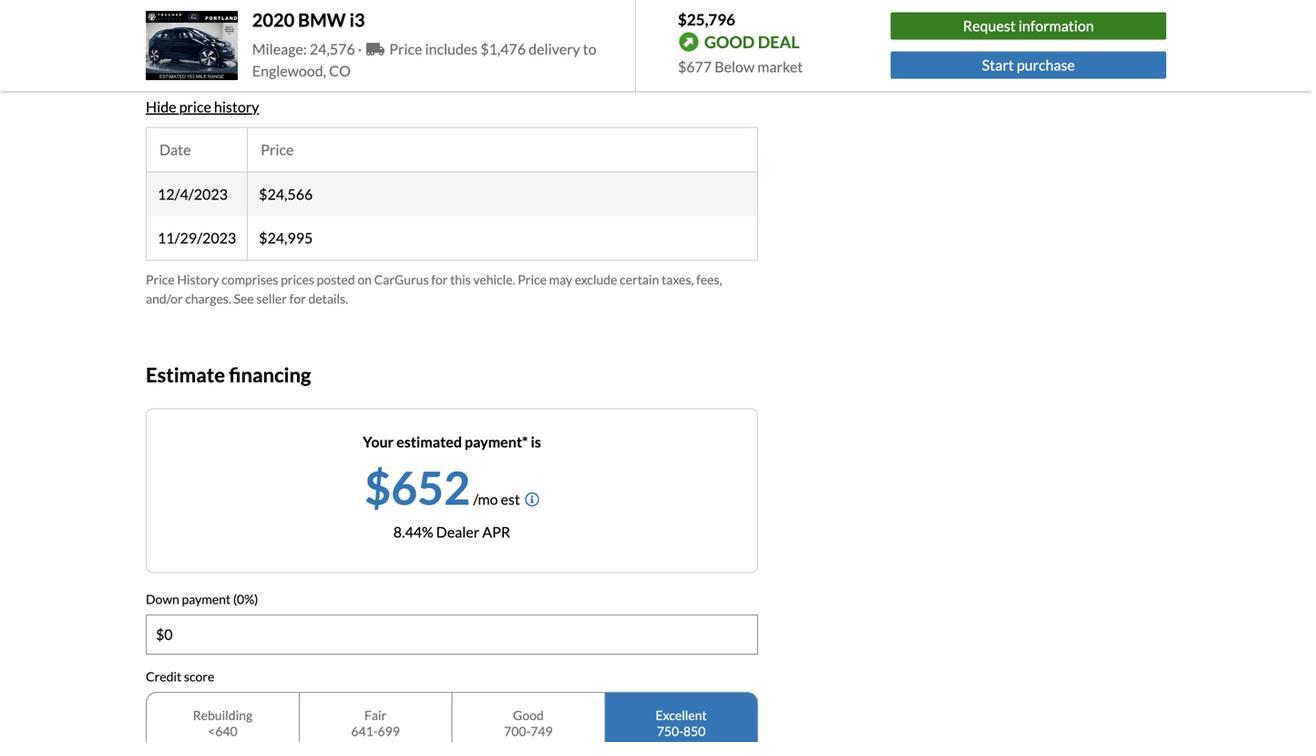 Task type: locate. For each thing, give the bounding box(es) containing it.
·
[[358, 40, 362, 58], [340, 49, 344, 67]]

$677 below market
[[678, 58, 803, 76]]

estimate
[[146, 363, 225, 387]]

price left may
[[518, 272, 547, 287]]

request
[[963, 17, 1016, 34]]

seller
[[256, 291, 287, 306]]

0 horizontal spatial for
[[289, 291, 306, 306]]

hide
[[146, 98, 176, 116]]

0 vertical spatial days
[[224, 28, 254, 45]]

24,576
[[310, 40, 355, 58]]

on right the posted
[[357, 272, 372, 287]]

rebuilding
[[193, 708, 252, 723]]

8.44% dealer apr
[[393, 524, 510, 541]]

1 29 from the top
[[204, 28, 221, 45]]

on down at
[[256, 49, 272, 67]]

1 horizontal spatial ·
[[358, 40, 362, 58]]

700-
[[504, 724, 531, 739]]

excellent
[[656, 708, 707, 723]]

1 vertical spatial days
[[224, 49, 253, 67]]

2 29 from the top
[[204, 49, 221, 67]]

price may exclude certain taxes, fees, and/or charges. see seller for details.
[[146, 272, 722, 306]]

0 vertical spatial this
[[273, 28, 297, 45]]

11/29/2023
[[158, 229, 236, 247]]

good 700-749
[[504, 708, 553, 739]]

29 up hide price history
[[204, 49, 221, 67]]

0 horizontal spatial ·
[[340, 49, 344, 67]]

2 days from the top
[[224, 49, 253, 67]]

price for cargurus
[[146, 272, 175, 287]]

posted
[[317, 272, 355, 287]]

29
[[204, 28, 221, 45], [204, 49, 221, 67]]

see
[[234, 291, 254, 306]]

for left vehicle.
[[431, 272, 448, 287]]

0 vertical spatial 29
[[204, 28, 221, 45]]

price up $24,566
[[261, 141, 294, 158]]

699
[[378, 724, 400, 739]]

this right at
[[273, 28, 297, 45]]

englewood,
[[252, 62, 326, 80]]

1 vertical spatial for
[[289, 291, 306, 306]]

price inside price includes $1,476 delivery to englewood, co
[[389, 40, 422, 58]]

this
[[273, 28, 297, 45], [450, 272, 471, 287]]

· right the 3
[[358, 40, 362, 58]]

· left the 3
[[340, 49, 344, 67]]

price up and/or
[[146, 272, 175, 287]]

estimate financing
[[146, 363, 311, 387]]

price right "truck moving" image
[[389, 40, 422, 58]]

0 horizontal spatial cargurus
[[275, 49, 337, 67]]

days left at
[[224, 28, 254, 45]]

start purchase button
[[891, 52, 1166, 79]]

12/4/2023
[[158, 185, 228, 203]]

1 vertical spatial this
[[450, 272, 471, 287]]

taxes,
[[662, 272, 694, 287]]

· inside 29 days at this dealership 29 days on cargurus · 3 saves
[[340, 49, 344, 67]]

days
[[224, 28, 254, 45], [224, 49, 253, 67]]

start
[[982, 56, 1014, 74]]

on
[[256, 49, 272, 67], [357, 272, 372, 287]]

price inside price may exclude certain taxes, fees, and/or charges. see seller for details.
[[518, 272, 547, 287]]

2020 bmw i3
[[252, 9, 365, 31]]

payment*
[[465, 433, 528, 451]]

market
[[757, 58, 803, 76]]

1 vertical spatial on
[[357, 272, 372, 287]]

for
[[431, 272, 448, 287], [289, 291, 306, 306]]

request information button
[[891, 12, 1166, 39]]

estimated
[[396, 433, 462, 451]]

$652 /mo est
[[365, 460, 520, 515]]

price includes $1,476 delivery to englewood, co
[[252, 40, 597, 80]]

0 vertical spatial cargurus
[[275, 49, 337, 67]]

29 days at this dealership image
[[146, 23, 190, 67], [153, 30, 182, 59]]

1 horizontal spatial cargurus
[[374, 272, 429, 287]]

for down prices
[[289, 291, 306, 306]]

1 horizontal spatial on
[[357, 272, 372, 287]]

this left vehicle.
[[450, 272, 471, 287]]

price
[[389, 40, 422, 58], [261, 141, 294, 158], [146, 272, 175, 287], [518, 272, 547, 287]]

down payment (0%)
[[146, 592, 258, 607]]

$25,796
[[678, 10, 735, 29]]

delivery
[[529, 40, 580, 58]]

cargurus
[[275, 49, 337, 67], [374, 272, 429, 287]]

details.
[[308, 291, 348, 306]]

comprises
[[222, 272, 278, 287]]

0 horizontal spatial on
[[256, 49, 272, 67]]

price for and/or
[[518, 272, 547, 287]]

certain
[[620, 272, 659, 287]]

641-
[[351, 724, 378, 739]]

$1,476
[[480, 40, 526, 58]]

good
[[704, 32, 755, 52]]

co
[[329, 62, 351, 80]]

dealership
[[300, 28, 368, 45]]

information
[[1019, 17, 1094, 34]]

est
[[501, 491, 520, 509]]

cargurus inside 29 days at this dealership 29 days on cargurus · 3 saves
[[275, 49, 337, 67]]

0 vertical spatial on
[[256, 49, 272, 67]]

1 vertical spatial cargurus
[[374, 272, 429, 287]]

2020
[[252, 9, 294, 31]]

hide price history link
[[146, 98, 259, 116]]

days up history
[[224, 49, 253, 67]]

0 horizontal spatial this
[[273, 28, 297, 45]]

fair 641-699
[[351, 708, 400, 739]]

1 vertical spatial 29
[[204, 49, 221, 67]]

info circle image
[[525, 493, 539, 507]]

29 left at
[[204, 28, 221, 45]]

to
[[583, 40, 597, 58]]

2020 bmw i3 image
[[146, 11, 238, 80]]

request information
[[963, 17, 1094, 34]]

0 vertical spatial for
[[431, 272, 448, 287]]

1 horizontal spatial this
[[450, 272, 471, 287]]



Task type: vqa. For each thing, say whether or not it's contained in the screenshot.
Request information
yes



Task type: describe. For each thing, give the bounding box(es) containing it.
your estimated payment* is
[[363, 433, 541, 451]]

history
[[177, 272, 219, 287]]

good deal
[[704, 32, 800, 52]]

price history comprises prices posted on cargurus for this vehicle.
[[146, 272, 515, 287]]

(0%)
[[233, 592, 258, 607]]

below
[[715, 58, 755, 76]]

includes
[[425, 40, 478, 58]]

good
[[513, 708, 544, 723]]

fair
[[364, 708, 387, 723]]

1 days from the top
[[224, 28, 254, 45]]

dealer
[[436, 524, 479, 541]]

truck moving image
[[366, 42, 385, 56]]

apr
[[482, 524, 510, 541]]

price for co
[[389, 40, 422, 58]]

mileage:
[[252, 40, 307, 58]]

for inside price may exclude certain taxes, fees, and/or charges. see seller for details.
[[289, 291, 306, 306]]

750-
[[657, 724, 683, 739]]

down
[[146, 592, 179, 607]]

hide price history
[[146, 98, 259, 116]]

charges.
[[185, 291, 231, 306]]

may
[[549, 272, 572, 287]]

excellent 750-850
[[656, 708, 707, 739]]

start purchase
[[982, 56, 1075, 74]]

your
[[363, 433, 394, 451]]

deal
[[758, 32, 800, 52]]

exclude
[[575, 272, 617, 287]]

i3
[[349, 9, 365, 31]]

history
[[214, 98, 259, 116]]

at
[[256, 28, 270, 45]]

score
[[184, 669, 214, 685]]

3
[[347, 49, 355, 67]]

on inside 29 days at this dealership 29 days on cargurus · 3 saves
[[256, 49, 272, 67]]

$24,995
[[259, 229, 313, 247]]

price
[[179, 98, 211, 116]]

850
[[683, 724, 706, 739]]

$652
[[365, 460, 470, 515]]

is
[[531, 433, 541, 451]]

fees,
[[696, 272, 722, 287]]

1 horizontal spatial for
[[431, 272, 448, 287]]

prices
[[281, 272, 314, 287]]

/mo
[[473, 491, 498, 509]]

Down payment (0%) text field
[[147, 616, 757, 654]]

this inside 29 days at this dealership 29 days on cargurus · 3 saves
[[273, 28, 297, 45]]

rebuilding <640
[[193, 708, 252, 739]]

bmw
[[298, 9, 346, 31]]

credit
[[146, 669, 182, 685]]

8.44%
[[393, 524, 433, 541]]

date
[[159, 141, 191, 158]]

$677
[[678, 58, 712, 76]]

credit score
[[146, 669, 214, 685]]

<640
[[208, 724, 237, 739]]

$24,566
[[259, 185, 313, 203]]

749
[[531, 724, 553, 739]]

and/or
[[146, 291, 183, 306]]

payment
[[182, 592, 231, 607]]

purchase
[[1017, 56, 1075, 74]]

29 days at this dealership 29 days on cargurus · 3 saves
[[204, 28, 393, 67]]

financing
[[229, 363, 311, 387]]

vehicle.
[[473, 272, 515, 287]]

saves
[[358, 49, 393, 67]]

mileage: 24,576 ·
[[252, 40, 365, 58]]



